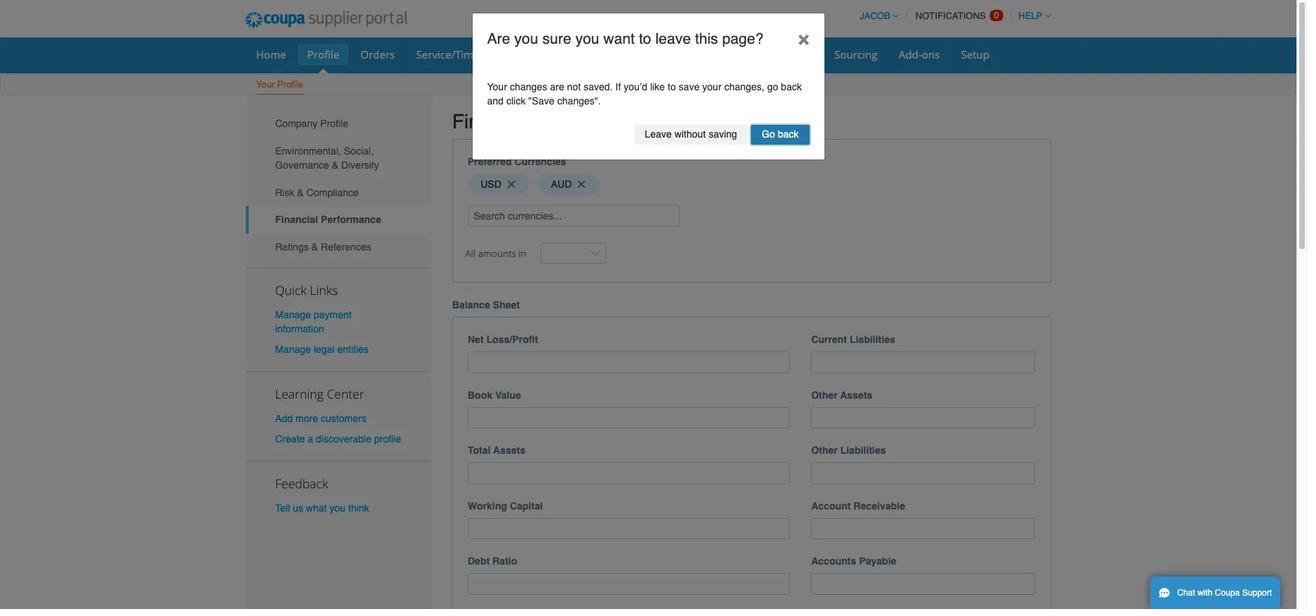 Task type: describe. For each thing, give the bounding box(es) containing it.
profile for company profile
[[320, 118, 348, 130]]

selected list box
[[463, 170, 1040, 199]]

you for are you sure you want to leave this page?
[[575, 30, 599, 47]]

are you sure you want to leave this page?
[[487, 30, 763, 47]]

sheets
[[482, 47, 515, 61]]

want
[[603, 30, 635, 47]]

back inside button
[[778, 129, 799, 140]]

chat with coupa support button
[[1150, 577, 1281, 610]]

business performance link
[[693, 44, 822, 65]]

business
[[703, 47, 746, 61]]

assets for other assets
[[840, 390, 872, 401]]

Book Value text field
[[468, 408, 790, 429]]

preferred currencies
[[468, 156, 566, 167]]

0 vertical spatial financial performance
[[452, 110, 650, 133]]

performance for 'business performance' link
[[749, 47, 813, 61]]

sourcing link
[[825, 44, 887, 65]]

to inside your changes are not saved. if you'd like to save your changes, go back and click "save changes".
[[668, 81, 676, 93]]

loss/profit
[[486, 334, 538, 346]]

without
[[675, 129, 706, 140]]

current liabilities
[[811, 334, 895, 346]]

book
[[468, 390, 492, 401]]

financial performance link
[[246, 206, 431, 234]]

profile link
[[298, 44, 349, 65]]

other for other assets
[[811, 390, 838, 401]]

service/time sheets
[[416, 47, 515, 61]]

go
[[767, 81, 778, 93]]

currencies
[[514, 156, 566, 167]]

create a discoverable profile
[[275, 434, 401, 445]]

tell us what you think button
[[275, 502, 369, 516]]

save
[[679, 81, 700, 93]]

receivable
[[854, 501, 905, 512]]

assets for total assets
[[493, 445, 525, 457]]

ratings & references
[[275, 242, 371, 253]]

payable
[[859, 556, 896, 568]]

working capital
[[468, 501, 543, 512]]

add-ons link
[[890, 44, 949, 65]]

service/time sheets link
[[407, 44, 524, 65]]

in
[[518, 247, 526, 260]]

saving
[[709, 129, 737, 140]]

tell
[[275, 503, 290, 515]]

1 vertical spatial performance
[[537, 110, 650, 133]]

total
[[468, 445, 491, 457]]

think
[[348, 503, 369, 515]]

your for your changes are not saved. if you'd like to save your changes, go back and click "save changes".
[[487, 81, 507, 93]]

learning
[[275, 386, 324, 403]]

environmental, social, governance & diversity
[[275, 146, 379, 171]]

Net Loss/Profit text field
[[468, 352, 790, 374]]

add more customers
[[275, 413, 366, 425]]

your profile link
[[255, 76, 304, 95]]

leave without saving button
[[634, 125, 748, 145]]

other liabilities
[[811, 445, 886, 457]]

net
[[468, 334, 484, 346]]

1 vertical spatial financial
[[275, 214, 318, 226]]

compliance
[[307, 187, 359, 198]]

you for tell us what you think
[[330, 503, 346, 515]]

saved.
[[584, 81, 613, 93]]

risk & compliance link
[[246, 179, 431, 206]]

current
[[811, 334, 847, 346]]

balance sheet
[[452, 300, 520, 311]]

leave without saving
[[645, 129, 737, 140]]

aud option
[[538, 174, 599, 195]]

a
[[308, 434, 313, 445]]

× button
[[783, 13, 824, 63]]

create a discoverable profile link
[[275, 434, 401, 445]]

manage payment information
[[275, 309, 352, 335]]

orders
[[361, 47, 395, 61]]

risk
[[275, 187, 294, 198]]

all
[[465, 247, 476, 260]]

aud
[[551, 179, 572, 190]]

1 horizontal spatial financial
[[452, 110, 531, 133]]

& inside environmental, social, governance & diversity
[[332, 160, 338, 171]]

other assets
[[811, 390, 872, 401]]

Other Liabilities text field
[[811, 463, 1035, 485]]

coupa
[[1215, 589, 1240, 598]]

capital
[[510, 501, 543, 512]]

profile for your profile
[[277, 79, 303, 90]]

ratings & references link
[[246, 234, 431, 261]]

your changes are not saved. if you'd like to save your changes, go back and click "save changes".
[[487, 81, 802, 107]]

account
[[811, 501, 851, 512]]

add-
[[899, 47, 922, 61]]

references
[[321, 242, 371, 253]]

balance
[[452, 300, 490, 311]]

debt ratio
[[468, 556, 517, 568]]

information
[[275, 323, 324, 335]]

usd
[[481, 179, 501, 190]]

sure
[[542, 30, 571, 47]]

preferred
[[468, 156, 512, 167]]

service/time
[[416, 47, 479, 61]]

leave
[[645, 129, 672, 140]]

liabilities for other liabilities
[[840, 445, 886, 457]]

ons
[[922, 47, 940, 61]]



Task type: vqa. For each thing, say whether or not it's contained in the screenshot.
left notifications
no



Task type: locate. For each thing, give the bounding box(es) containing it.
assets down current liabilities
[[840, 390, 872, 401]]

assets right total
[[493, 445, 525, 457]]

leave
[[655, 30, 691, 47]]

back right "go"
[[781, 81, 802, 93]]

& for compliance
[[297, 187, 304, 198]]

your profile
[[256, 79, 303, 90]]

performance for "financial performance" link
[[321, 214, 381, 226]]

& for references
[[311, 242, 318, 253]]

feedback
[[275, 476, 328, 493]]

setup
[[961, 47, 990, 61]]

ratio
[[492, 556, 517, 568]]

Accounts Payable text field
[[811, 574, 1035, 596]]

0 horizontal spatial financial
[[275, 214, 318, 226]]

to
[[639, 30, 651, 47], [668, 81, 676, 93]]

add-ons
[[899, 47, 940, 61]]

legal
[[314, 344, 335, 355]]

performance up "go"
[[749, 47, 813, 61]]

1 vertical spatial assets
[[493, 445, 525, 457]]

Current Liabilities text field
[[811, 352, 1035, 374]]

you up invoices
[[575, 30, 599, 47]]

company
[[275, 118, 318, 130]]

profile up environmental, social, governance & diversity link
[[320, 118, 348, 130]]

book value
[[468, 390, 521, 401]]

2 horizontal spatial &
[[332, 160, 338, 171]]

other
[[811, 390, 838, 401], [811, 445, 838, 457]]

profile
[[307, 47, 339, 61], [277, 79, 303, 90], [320, 118, 348, 130]]

usd option
[[468, 174, 528, 195]]

manage for manage legal entities
[[275, 344, 311, 355]]

2 vertical spatial performance
[[321, 214, 381, 226]]

financial performance down compliance
[[275, 214, 381, 226]]

setup link
[[952, 44, 999, 65]]

& right risk
[[297, 187, 304, 198]]

1 vertical spatial &
[[297, 187, 304, 198]]

go
[[762, 129, 775, 140]]

0 horizontal spatial assets
[[493, 445, 525, 457]]

total assets
[[468, 445, 525, 457]]

you
[[514, 30, 538, 47], [575, 30, 599, 47], [330, 503, 346, 515]]

1 other from the top
[[811, 390, 838, 401]]

invoices link
[[569, 44, 627, 65]]

your for your profile
[[256, 79, 275, 90]]

you right the are
[[514, 30, 538, 47]]

0 horizontal spatial your
[[256, 79, 275, 90]]

more
[[296, 413, 318, 425]]

to right the like
[[668, 81, 676, 93]]

manage down information
[[275, 344, 311, 355]]

0 vertical spatial to
[[639, 30, 651, 47]]

changes,
[[724, 81, 765, 93]]

back
[[781, 81, 802, 93], [778, 129, 799, 140]]

manage legal entities
[[275, 344, 369, 355]]

liabilities for current liabilities
[[850, 334, 895, 346]]

back right go
[[778, 129, 799, 140]]

other up account
[[811, 445, 838, 457]]

financial performance down "save
[[452, 110, 650, 133]]

0 vertical spatial profile
[[307, 47, 339, 61]]

2 other from the top
[[811, 445, 838, 457]]

this
[[695, 30, 718, 47]]

profile down coupa supplier portal image
[[307, 47, 339, 61]]

company profile
[[275, 118, 348, 130]]

customers
[[321, 413, 366, 425]]

add
[[275, 413, 293, 425]]

environmental,
[[275, 146, 341, 157]]

learning center
[[275, 386, 364, 403]]

0 vertical spatial liabilities
[[850, 334, 895, 346]]

manage up information
[[275, 309, 311, 321]]

Other Assets text field
[[811, 408, 1035, 429]]

2 horizontal spatial you
[[575, 30, 599, 47]]

your up and
[[487, 81, 507, 93]]

social,
[[344, 146, 374, 157]]

0 horizontal spatial you
[[330, 503, 346, 515]]

financial performance
[[452, 110, 650, 133], [275, 214, 381, 226]]

manage inside manage payment information
[[275, 309, 311, 321]]

liabilities
[[850, 334, 895, 346], [840, 445, 886, 457]]

Account Receivable text field
[[811, 519, 1035, 540]]

invoices
[[578, 47, 618, 61]]

profile down home on the top left of the page
[[277, 79, 303, 90]]

value
[[495, 390, 521, 401]]

1 horizontal spatial you
[[514, 30, 538, 47]]

1 vertical spatial liabilities
[[840, 445, 886, 457]]

like
[[650, 81, 665, 93]]

manage legal entities link
[[275, 344, 369, 355]]

2 manage from the top
[[275, 344, 311, 355]]

Working Capital text field
[[468, 519, 790, 540]]

liabilities right current
[[850, 334, 895, 346]]

1 horizontal spatial assets
[[840, 390, 872, 401]]

1 vertical spatial other
[[811, 445, 838, 457]]

0 vertical spatial manage
[[275, 309, 311, 321]]

not
[[567, 81, 581, 93]]

go back button
[[751, 125, 809, 145]]

coupa supplier portal image
[[235, 2, 417, 37]]

manage payment information link
[[275, 309, 352, 335]]

1 horizontal spatial performance
[[537, 110, 650, 133]]

0 vertical spatial performance
[[749, 47, 813, 61]]

home link
[[247, 44, 295, 65]]

× dialog
[[472, 12, 825, 160]]

accounts
[[811, 556, 856, 568]]

0 vertical spatial &
[[332, 160, 338, 171]]

0 vertical spatial assets
[[840, 390, 872, 401]]

environmental, social, governance & diversity link
[[246, 138, 431, 179]]

0 vertical spatial back
[[781, 81, 802, 93]]

orders link
[[351, 44, 404, 65]]

business performance
[[703, 47, 813, 61]]

1 vertical spatial back
[[778, 129, 799, 140]]

& right the ratings
[[311, 242, 318, 253]]

working
[[468, 501, 507, 512]]

your
[[256, 79, 275, 90], [487, 81, 507, 93]]

manage
[[275, 309, 311, 321], [275, 344, 311, 355]]

2 horizontal spatial performance
[[749, 47, 813, 61]]

add more customers link
[[275, 413, 366, 425]]

all amounts in
[[465, 247, 526, 260]]

2 vertical spatial &
[[311, 242, 318, 253]]

changes".
[[557, 95, 601, 107]]

performance up references
[[321, 214, 381, 226]]

chat with coupa support
[[1177, 589, 1272, 598]]

debt
[[468, 556, 490, 568]]

you left think
[[330, 503, 346, 515]]

×
[[798, 26, 809, 49]]

chat
[[1177, 589, 1195, 598]]

your down home on the top left of the page
[[256, 79, 275, 90]]

your inside your changes are not saved. if you'd like to save your changes, go back and click "save changes".
[[487, 81, 507, 93]]

other down current
[[811, 390, 838, 401]]

liabilities up account receivable
[[840, 445, 886, 457]]

changes
[[510, 81, 547, 93]]

profile
[[374, 434, 401, 445]]

manage for manage payment information
[[275, 309, 311, 321]]

you inside tell us what you think 'button'
[[330, 503, 346, 515]]

performance down changes".
[[537, 110, 650, 133]]

0 horizontal spatial financial performance
[[275, 214, 381, 226]]

financial down and
[[452, 110, 531, 133]]

1 vertical spatial to
[[668, 81, 676, 93]]

quick
[[275, 282, 307, 299]]

and
[[487, 95, 504, 107]]

1 horizontal spatial &
[[311, 242, 318, 253]]

company profile link
[[246, 110, 431, 138]]

sourcing
[[834, 47, 878, 61]]

0 horizontal spatial &
[[297, 187, 304, 198]]

1 horizontal spatial financial performance
[[452, 110, 650, 133]]

are
[[550, 81, 564, 93]]

1 vertical spatial financial performance
[[275, 214, 381, 226]]

you'd
[[624, 81, 647, 93]]

Total Assets text field
[[468, 463, 790, 485]]

back inside your changes are not saved. if you'd like to save your changes, go back and click "save changes".
[[781, 81, 802, 93]]

to right want
[[639, 30, 651, 47]]

0 horizontal spatial to
[[639, 30, 651, 47]]

0 vertical spatial other
[[811, 390, 838, 401]]

2 vertical spatial profile
[[320, 118, 348, 130]]

net loss/profit
[[468, 334, 538, 346]]

1 vertical spatial manage
[[275, 344, 311, 355]]

home
[[256, 47, 286, 61]]

financial up the ratings
[[275, 214, 318, 226]]

risk & compliance
[[275, 187, 359, 198]]

other for other liabilities
[[811, 445, 838, 457]]

1 horizontal spatial to
[[668, 81, 676, 93]]

account receivable
[[811, 501, 905, 512]]

& left diversity
[[332, 160, 338, 171]]

Debt Ratio text field
[[468, 574, 790, 596]]

0 horizontal spatial performance
[[321, 214, 381, 226]]

accounts payable
[[811, 556, 896, 568]]

go back
[[762, 129, 799, 140]]

1 manage from the top
[[275, 309, 311, 321]]

1 horizontal spatial your
[[487, 81, 507, 93]]

payment
[[314, 309, 352, 321]]

0 vertical spatial financial
[[452, 110, 531, 133]]

1 vertical spatial profile
[[277, 79, 303, 90]]



